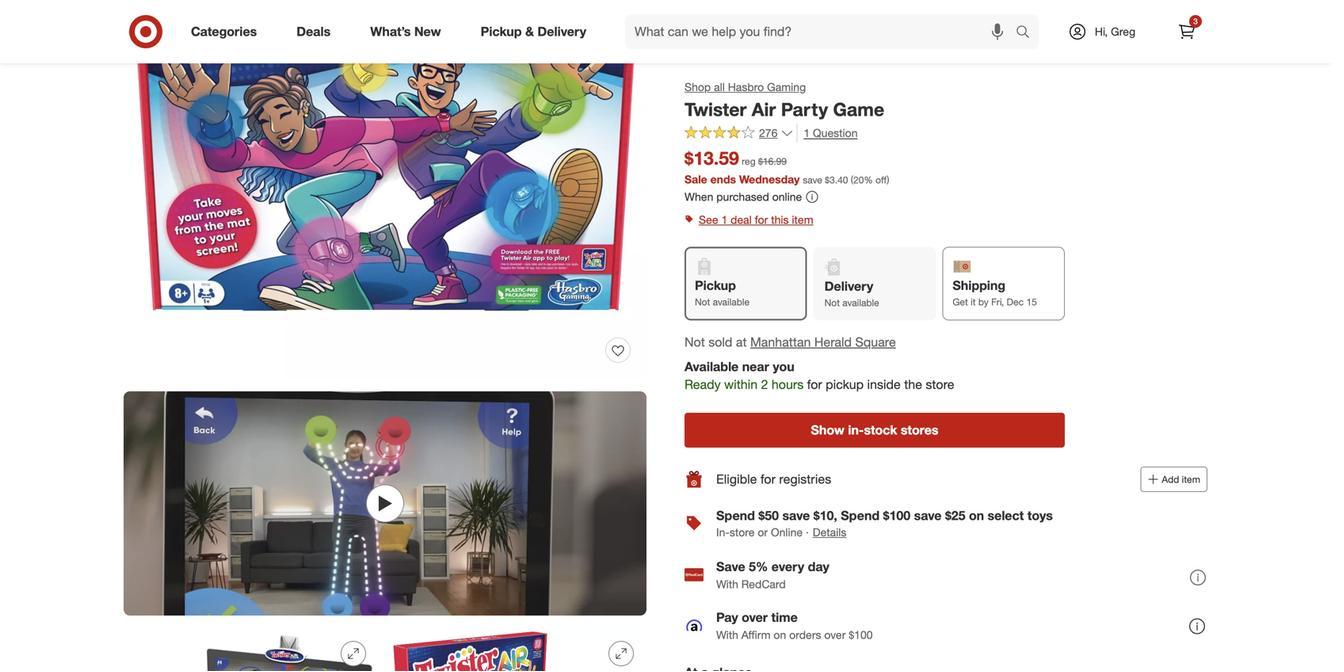 Task type: vqa. For each thing, say whether or not it's contained in the screenshot.
Sleeve associated with 3/4
no



Task type: describe. For each thing, give the bounding box(es) containing it.
(
[[851, 174, 854, 186]]

2 spend from the left
[[841, 508, 880, 523]]

not for pickup
[[695, 296, 710, 308]]

what's new
[[370, 24, 441, 39]]

herald
[[815, 334, 852, 350]]

$13.59
[[685, 147, 739, 169]]

online
[[771, 525, 803, 539]]

shop all hasbro gaming twister air party game
[[685, 80, 884, 120]]

twister air party game, 1 of 17 image
[[124, 0, 647, 379]]

1 vertical spatial over
[[824, 628, 846, 642]]

all
[[714, 80, 725, 94]]

air
[[752, 98, 776, 120]]

new
[[414, 24, 441, 39]]

ends
[[711, 172, 736, 186]]

select
[[988, 508, 1024, 523]]

every
[[772, 559, 804, 575]]

on inside pay over time with affirm on orders over $100
[[774, 628, 786, 642]]

what's new link
[[357, 14, 461, 49]]

online
[[772, 190, 802, 204]]

you
[[773, 359, 795, 374]]

pay over time with affirm on orders over $100
[[716, 610, 873, 642]]

add item button
[[1141, 467, 1208, 492]]

what's
[[370, 24, 411, 39]]

at
[[736, 334, 747, 350]]

save for $13.59
[[803, 174, 822, 186]]

the
[[904, 377, 922, 392]]

add item
[[1162, 473, 1201, 485]]

see
[[699, 213, 718, 226]]

get
[[953, 296, 968, 308]]

see 1 deal for this item link
[[685, 209, 1208, 231]]

on inside spend $50 save $10, spend $100 save $25 on select toys in-store or online ∙ details
[[969, 508, 984, 523]]

twister
[[685, 98, 747, 120]]

question
[[813, 126, 858, 140]]

0 vertical spatial delivery
[[538, 24, 586, 39]]

ready
[[685, 377, 721, 392]]

with inside pay over time with affirm on orders over $100
[[716, 628, 739, 642]]

item inside "link"
[[792, 213, 814, 226]]

delivery inside delivery not available
[[825, 278, 874, 294]]

save
[[716, 559, 745, 575]]

twister air party game, 3 of 17 image
[[124, 629, 379, 671]]

3.40
[[830, 174, 848, 186]]

not sold at manhattan herald square
[[685, 334, 896, 350]]

1 spend from the left
[[716, 508, 755, 523]]

spend $50 save $10, spend $100 save $25 on select toys link
[[716, 508, 1053, 523]]

hasbro
[[728, 80, 764, 94]]

pickup not available
[[695, 278, 750, 308]]

deals link
[[283, 14, 350, 49]]

not left sold
[[685, 334, 705, 350]]

affirm
[[742, 628, 771, 642]]

orders
[[789, 628, 821, 642]]

wednesday
[[739, 172, 800, 186]]

&
[[525, 24, 534, 39]]

pickup for not
[[695, 278, 736, 293]]

categories link
[[178, 14, 277, 49]]

20
[[854, 174, 864, 186]]

276 link
[[685, 124, 794, 144]]

details
[[813, 525, 847, 539]]

it
[[971, 296, 976, 308]]

3
[[1194, 16, 1198, 26]]

available
[[685, 359, 739, 374]]

for inside "link"
[[755, 213, 768, 226]]

party
[[781, 98, 828, 120]]

pickup
[[826, 377, 864, 392]]

3 link
[[1170, 14, 1205, 49]]

near
[[742, 359, 769, 374]]

eligible
[[716, 472, 757, 487]]

search button
[[1009, 14, 1047, 52]]

1 question link
[[797, 124, 858, 142]]

sold
[[709, 334, 733, 350]]

shipping get it by fri, dec 15
[[953, 278, 1037, 308]]

purchased
[[717, 190, 769, 204]]

search
[[1009, 25, 1047, 41]]

show in-stock stores button
[[685, 413, 1065, 448]]

when purchased online
[[685, 190, 802, 204]]

deals
[[297, 24, 331, 39]]

$25
[[945, 508, 966, 523]]

toys
[[1028, 508, 1053, 523]]

1 horizontal spatial 1
[[804, 126, 810, 140]]

not for delivery
[[825, 297, 840, 308]]

dec
[[1007, 296, 1024, 308]]

save 5% every day with redcard
[[716, 559, 830, 591]]

for inside available near you ready within 2 hours for pickup inside the store
[[807, 377, 822, 392]]



Task type: locate. For each thing, give the bounding box(es) containing it.
store
[[926, 377, 955, 392], [730, 525, 755, 539]]

over
[[742, 610, 768, 625], [824, 628, 846, 642]]

$
[[825, 174, 830, 186]]

on down time
[[774, 628, 786, 642]]

0 horizontal spatial available
[[713, 296, 750, 308]]

over up affirm
[[742, 610, 768, 625]]

0 horizontal spatial store
[[730, 525, 755, 539]]

2 with from the top
[[716, 628, 739, 642]]

1 right see
[[722, 213, 728, 226]]

store right the
[[926, 377, 955, 392]]

in-
[[848, 422, 864, 438]]

1 horizontal spatial $100
[[883, 508, 911, 523]]

this
[[771, 213, 789, 226]]

add
[[1162, 473, 1179, 485]]

$100 right "orders"
[[849, 628, 873, 642]]

categories
[[191, 24, 257, 39]]

game
[[833, 98, 884, 120]]

store inside spend $50 save $10, spend $100 save $25 on select toys in-store or online ∙ details
[[730, 525, 755, 539]]

or
[[758, 525, 768, 539]]

1 horizontal spatial store
[[926, 377, 955, 392]]

shop
[[685, 80, 711, 94]]

1 question
[[804, 126, 858, 140]]

0 vertical spatial item
[[792, 213, 814, 226]]

pay
[[716, 610, 738, 625]]

store inside available near you ready within 2 hours for pickup inside the store
[[926, 377, 955, 392]]

by
[[979, 296, 989, 308]]

15
[[1027, 296, 1037, 308]]

0 horizontal spatial item
[[792, 213, 814, 226]]

square
[[855, 334, 896, 350]]

$100 inside spend $50 save $10, spend $100 save $25 on select toys in-store or online ∙ details
[[883, 508, 911, 523]]

$100 left $25
[[883, 508, 911, 523]]

0 horizontal spatial delivery
[[538, 24, 586, 39]]

save left $
[[803, 174, 822, 186]]

available up square
[[843, 297, 879, 308]]

0 vertical spatial 1
[[804, 126, 810, 140]]

not inside pickup not available
[[695, 296, 710, 308]]

on right $25
[[969, 508, 984, 523]]

delivery up herald
[[825, 278, 874, 294]]

1 horizontal spatial over
[[824, 628, 846, 642]]

twister air party game, 4 of 17 image
[[391, 629, 647, 671]]

pickup up sold
[[695, 278, 736, 293]]

0 horizontal spatial over
[[742, 610, 768, 625]]

0 vertical spatial over
[[742, 610, 768, 625]]

0 horizontal spatial 1
[[722, 213, 728, 226]]

1 down party
[[804, 126, 810, 140]]

$13.59 reg $16.99 sale ends wednesday save $ 3.40 ( 20 % off )
[[685, 147, 890, 186]]

available for pickup
[[713, 296, 750, 308]]

with
[[716, 577, 739, 591], [716, 628, 739, 642]]

$10,
[[814, 508, 837, 523]]

available near you ready within 2 hours for pickup inside the store
[[685, 359, 955, 392]]

in-
[[716, 525, 730, 539]]

for right eligible
[[761, 472, 776, 487]]

not up sold
[[695, 296, 710, 308]]

time
[[771, 610, 798, 625]]

available up at
[[713, 296, 750, 308]]

save left $25
[[914, 508, 942, 523]]

pickup & delivery
[[481, 24, 586, 39]]

spend up in-
[[716, 508, 755, 523]]

fri,
[[991, 296, 1004, 308]]

0 horizontal spatial $100
[[849, 628, 873, 642]]

1 horizontal spatial on
[[969, 508, 984, 523]]

show in-stock stores
[[811, 422, 939, 438]]

1 vertical spatial $100
[[849, 628, 873, 642]]

1 vertical spatial with
[[716, 628, 739, 642]]

276
[[759, 126, 778, 140]]

stock
[[864, 422, 897, 438]]

pickup & delivery link
[[467, 14, 606, 49]]

0 vertical spatial pickup
[[481, 24, 522, 39]]

see 1 deal for this item
[[699, 213, 814, 226]]

not up herald
[[825, 297, 840, 308]]

deal
[[731, 213, 752, 226]]

inside
[[867, 377, 901, 392]]

greg
[[1111, 25, 1136, 38]]

shipping
[[953, 278, 1006, 293]]

when
[[685, 190, 713, 204]]

delivery
[[538, 24, 586, 39], [825, 278, 874, 294]]

available for delivery
[[843, 297, 879, 308]]

eligible for registries
[[716, 472, 831, 487]]

off
[[876, 174, 887, 186]]

hours
[[772, 377, 804, 392]]

redcard
[[742, 577, 786, 591]]

with inside save 5% every day with redcard
[[716, 577, 739, 591]]

1 vertical spatial delivery
[[825, 278, 874, 294]]

1 vertical spatial on
[[774, 628, 786, 642]]

∙
[[806, 525, 809, 539]]

spend right $10,
[[841, 508, 880, 523]]

1 horizontal spatial spend
[[841, 508, 880, 523]]

store left or
[[730, 525, 755, 539]]

2 vertical spatial for
[[761, 472, 776, 487]]

delivery not available
[[825, 278, 879, 308]]

1 vertical spatial pickup
[[695, 278, 736, 293]]

for
[[755, 213, 768, 226], [807, 377, 822, 392], [761, 472, 776, 487]]

What can we help you find? suggestions appear below search field
[[625, 14, 1020, 49]]

spend
[[716, 508, 755, 523], [841, 508, 880, 523]]

for right hours
[[807, 377, 822, 392]]

twister air party game, 2 of 17, play video image
[[124, 391, 647, 616]]

item inside button
[[1182, 473, 1201, 485]]

$16.99
[[758, 155, 787, 167]]

$50
[[759, 508, 779, 523]]

0 horizontal spatial pickup
[[481, 24, 522, 39]]

available inside delivery not available
[[843, 297, 879, 308]]

1 horizontal spatial pickup
[[695, 278, 736, 293]]

1 horizontal spatial item
[[1182, 473, 1201, 485]]

delivery right "&"
[[538, 24, 586, 39]]

1 horizontal spatial delivery
[[825, 278, 874, 294]]

with down save
[[716, 577, 739, 591]]

0 vertical spatial on
[[969, 508, 984, 523]]

1 vertical spatial store
[[730, 525, 755, 539]]

manhattan herald square button
[[750, 333, 896, 351]]

item right this
[[792, 213, 814, 226]]

for left this
[[755, 213, 768, 226]]

0 vertical spatial store
[[926, 377, 955, 392]]

item
[[792, 213, 814, 226], [1182, 473, 1201, 485]]

$100 inside pay over time with affirm on orders over $100
[[849, 628, 873, 642]]

pickup left "&"
[[481, 24, 522, 39]]

)
[[887, 174, 890, 186]]

pickup for &
[[481, 24, 522, 39]]

0 vertical spatial for
[[755, 213, 768, 226]]

save
[[803, 174, 822, 186], [782, 508, 810, 523], [914, 508, 942, 523]]

0 horizontal spatial spend
[[716, 508, 755, 523]]

sale
[[685, 172, 707, 186]]

0 horizontal spatial on
[[774, 628, 786, 642]]

%
[[864, 174, 873, 186]]

1 horizontal spatial available
[[843, 297, 879, 308]]

1 inside "link"
[[722, 213, 728, 226]]

reg
[[742, 155, 756, 167]]

save for spend
[[914, 508, 942, 523]]

save inside $13.59 reg $16.99 sale ends wednesday save $ 3.40 ( 20 % off )
[[803, 174, 822, 186]]

over right "orders"
[[824, 628, 846, 642]]

on
[[969, 508, 984, 523], [774, 628, 786, 642]]

not
[[695, 296, 710, 308], [825, 297, 840, 308], [685, 334, 705, 350]]

0 vertical spatial $100
[[883, 508, 911, 523]]

save up online
[[782, 508, 810, 523]]

with down pay
[[716, 628, 739, 642]]

0 vertical spatial with
[[716, 577, 739, 591]]

item right add
[[1182, 473, 1201, 485]]

spend $50 save $10, spend $100 save $25 on select toys in-store or online ∙ details
[[716, 508, 1053, 539]]

not inside delivery not available
[[825, 297, 840, 308]]

hi,
[[1095, 25, 1108, 38]]

1 with from the top
[[716, 577, 739, 591]]

1 vertical spatial for
[[807, 377, 822, 392]]

5%
[[749, 559, 768, 575]]

1 vertical spatial 1
[[722, 213, 728, 226]]

available inside pickup not available
[[713, 296, 750, 308]]

2
[[761, 377, 768, 392]]

stores
[[901, 422, 939, 438]]

gaming
[[767, 80, 806, 94]]

pickup inside pickup not available
[[695, 278, 736, 293]]

1 vertical spatial item
[[1182, 473, 1201, 485]]



